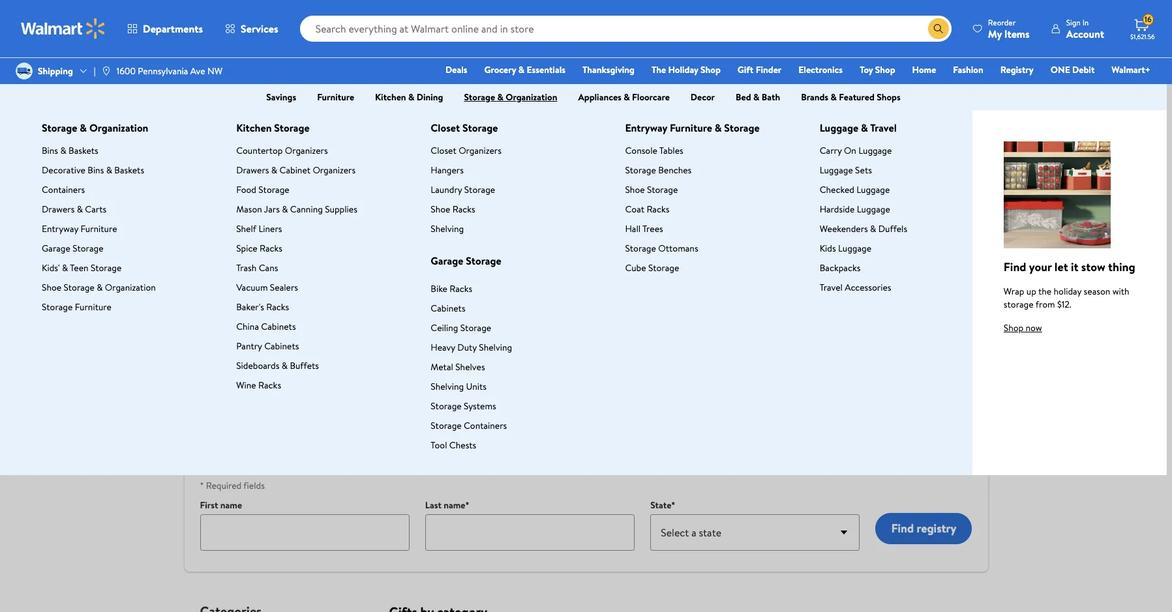 Task type: vqa. For each thing, say whether or not it's contained in the screenshot.
rightmost BY
no



Task type: describe. For each thing, give the bounding box(es) containing it.
let
[[1055, 259, 1069, 276]]

garage inside bins & baskets decorative bins & baskets containers drawers & carts entryway furniture garage storage kids' & teen storage shoe storage & organization storage furniture
[[42, 242, 70, 255]]

weekenders & duffels link
[[820, 223, 908, 236]]

chests
[[450, 439, 477, 452]]

storage down teen at left
[[64, 281, 95, 294]]

one debit
[[1051, 63, 1095, 76]]

& left the carts
[[77, 203, 83, 216]]

2 horizontal spatial shop
[[1004, 322, 1024, 335]]

bins & baskets link
[[42, 144, 98, 157]]

heavy duty shelving link
[[431, 341, 513, 354]]

& left buffets
[[282, 360, 288, 373]]

storage down shelving units link
[[431, 400, 462, 413]]

benches
[[659, 164, 692, 177]]

luggage & travel
[[820, 121, 897, 135]]

heavy
[[431, 341, 456, 354]]

& inside carry on luggage luggage sets checked luggage hardside luggage weekenders & duffels kids luggage backpacks travel accessories
[[871, 223, 877, 236]]

find your let it stow thing image
[[1004, 142, 1111, 249]]

1 horizontal spatial bins
[[88, 164, 104, 177]]

furniture button
[[307, 87, 365, 108]]

food storage link
[[236, 183, 290, 197]]

floorcare
[[633, 91, 670, 104]]

wedding
[[245, 452, 304, 474]]

bed & bath
[[736, 91, 781, 104]]

& inside kitchen & dining dropdown button
[[409, 91, 415, 104]]

shop inside 'link'
[[701, 63, 721, 76]]

& left cabinet
[[271, 164, 278, 177]]

drawers inside countertop organizers drawers & cabinet organizers food storage mason jars & canning supplies shelf liners spice racks trash cans vacuum sealers baker's racks china cabinets pantry cabinets sideboards & buffets wine racks
[[236, 164, 269, 177]]

kids' & teen storage link
[[42, 262, 122, 275]]

cabinet
[[280, 164, 311, 177]]

checked
[[820, 183, 855, 197]]

pantry cabinets link
[[236, 340, 299, 353]]

storage up kids' & teen storage link
[[73, 242, 103, 255]]

one
[[1051, 63, 1071, 76]]

tables
[[660, 144, 684, 157]]

entryway inside bins & baskets decorative bins & baskets containers drawers & carts entryway furniture garage storage kids' & teen storage shoe storage & organization storage furniture
[[42, 223, 78, 236]]

0 vertical spatial bins
[[42, 144, 58, 157]]

storage ottomans link
[[626, 242, 699, 255]]

& up the carts
[[106, 164, 112, 177]]

decor
[[691, 91, 715, 104]]

1 horizontal spatial shop
[[876, 63, 896, 76]]

shelf
[[236, 223, 257, 236]]

services button
[[214, 13, 290, 44]]

featured
[[840, 91, 875, 104]]

laundry
[[431, 183, 462, 197]]

holiday
[[1054, 285, 1082, 298]]

one debit link
[[1045, 63, 1101, 77]]

travel accessories link
[[820, 281, 892, 294]]

walmart+
[[1112, 63, 1151, 76]]

carry on luggage link
[[820, 144, 892, 157]]

cube
[[626, 262, 647, 275]]

registry link
[[995, 63, 1040, 77]]

thanksgiving link
[[577, 63, 641, 77]]

organizers for closet
[[459, 144, 502, 157]]

carry
[[820, 144, 842, 157]]

& inside bed & bath "dropdown button"
[[754, 91, 760, 104]]

the holiday shop
[[652, 63, 721, 76]]

Walmart Site-Wide search field
[[300, 16, 952, 42]]

coat
[[626, 203, 645, 216]]

& up the carry on luggage link
[[862, 121, 869, 135]]

cabinets link
[[431, 302, 466, 315]]

$12.
[[1058, 298, 1072, 311]]

wine
[[236, 379, 256, 392]]

& up decorative on the top left of the page
[[60, 144, 66, 157]]

the
[[652, 63, 667, 76]]

0 horizontal spatial storage & organization
[[42, 121, 148, 135]]

organization inside 'dropdown button'
[[506, 91, 558, 104]]

storage down console
[[626, 164, 657, 177]]

luggage sets link
[[820, 164, 873, 177]]

shoe racks link
[[431, 203, 476, 216]]

& down kids' & teen storage link
[[97, 281, 103, 294]]

registry inside the wedding registry you said yes! now the fun begins - build your wish list today.
[[264, 138, 317, 160]]

1 horizontal spatial garage storage link
[[431, 254, 584, 268]]

gift finder
[[738, 63, 782, 76]]

a for create
[[240, 211, 244, 224]]

the holiday shop link
[[646, 63, 727, 77]]

brands & featured shops
[[802, 91, 901, 104]]

entryway furniture & storage link
[[626, 121, 778, 135]]

|
[[94, 65, 96, 78]]

find registry button
[[876, 514, 973, 545]]

vacuum sealers link
[[236, 281, 298, 294]]

bed
[[736, 91, 752, 104]]

hardside luggage link
[[820, 203, 891, 216]]

1 vertical spatial organization
[[89, 121, 148, 135]]

spice racks link
[[236, 242, 283, 255]]

cube storage link
[[626, 262, 680, 275]]

brands & featured shops button
[[791, 87, 912, 108]]

the inside wrap up the holiday season with storage from $12.
[[1039, 285, 1052, 298]]

deals link
[[440, 63, 474, 77]]

2 vertical spatial cabinets
[[264, 340, 299, 353]]

thing
[[1109, 259, 1136, 276]]

find for your
[[1004, 259, 1027, 276]]

storage up closet organizers link on the top of page
[[463, 121, 498, 135]]

my
[[989, 26, 1003, 41]]

entryway furniture link
[[42, 223, 117, 236]]

shoe storage link
[[626, 183, 678, 197]]

shoe inside bins & baskets decorative bins & baskets containers drawers & carts entryway furniture garage storage kids' & teen storage shoe storage & organization storage furniture
[[42, 281, 61, 294]]

accessories
[[845, 281, 892, 294]]

1 vertical spatial baskets
[[114, 164, 144, 177]]

containers inside bins & baskets decorative bins & baskets containers drawers & carts entryway furniture garage storage kids' & teen storage shoe storage & organization storage furniture
[[42, 183, 85, 197]]

now
[[266, 164, 290, 180]]

essentials
[[527, 63, 566, 76]]

storage up tool
[[431, 420, 462, 433]]

Search search field
[[300, 16, 952, 42]]

carry on luggage luggage sets checked luggage hardside luggage weekenders & duffels kids luggage backpacks travel accessories
[[820, 144, 908, 294]]

items
[[1005, 26, 1030, 41]]

storage down storage benches link
[[647, 183, 678, 197]]

holiday
[[669, 63, 699, 76]]

backpacks
[[820, 262, 861, 275]]

units
[[466, 381, 487, 394]]

season
[[1085, 285, 1111, 298]]

furniture up tables
[[670, 121, 713, 135]]

shoe inside console tables storage benches shoe storage coat racks hall trees storage ottomans cube storage
[[626, 183, 645, 197]]

wine racks link
[[236, 379, 281, 392]]

racks down sideboards & buffets link
[[259, 379, 281, 392]]

begins
[[332, 164, 365, 180]]

account
[[1067, 26, 1105, 41]]

0 horizontal spatial garage storage link
[[42, 242, 103, 255]]

closet for closet storage
[[431, 121, 460, 135]]

search icon image
[[934, 23, 944, 34]]

storage down bed at the top right
[[725, 121, 760, 135]]

1 horizontal spatial your
[[1030, 259, 1053, 276]]

baker's racks link
[[236, 301, 289, 314]]

the best for a newlywed nest. wedding registry. you said yes! now the fun begins-build your wish list today. image
[[442, 123, 989, 430]]

now
[[1026, 322, 1043, 335]]



Task type: locate. For each thing, give the bounding box(es) containing it.
0 vertical spatial find
[[1004, 259, 1027, 276]]

 image
[[101, 66, 111, 76]]

storage & organization link
[[42, 121, 195, 135]]

laundry storage link
[[431, 183, 496, 197]]

shelving down shoe racks link
[[431, 223, 464, 236]]

Last name* text field
[[425, 515, 635, 552]]

0 horizontal spatial kitchen
[[236, 121, 272, 135]]

2 horizontal spatial find
[[1004, 259, 1027, 276]]

kids luggage link
[[820, 242, 872, 255]]

1 vertical spatial kitchen
[[236, 121, 272, 135]]

baskets down storage & organization link
[[114, 164, 144, 177]]

your right build
[[402, 164, 425, 180]]

luggage
[[820, 121, 859, 135], [859, 144, 892, 157], [820, 164, 854, 177], [857, 183, 891, 197], [857, 203, 891, 216], [839, 242, 872, 255]]

pennsylvania
[[138, 65, 188, 78]]

garage up the bike racks link
[[431, 254, 464, 268]]

cabinets up the pantry cabinets link
[[261, 321, 296, 334]]

up
[[1027, 285, 1037, 298]]

cabinets inside bike racks cabinets ceiling storage heavy duty shelving metal shelves shelving units storage systems storage containers tool chests
[[431, 302, 466, 315]]

yes!
[[243, 164, 264, 180]]

1 horizontal spatial shoe
[[431, 203, 451, 216]]

storage down the kids' on the top left of page
[[42, 301, 73, 314]]

bike racks cabinets ceiling storage heavy duty shelving metal shelves shelving units storage systems storage containers tool chests
[[431, 283, 513, 452]]

0 vertical spatial a
[[240, 211, 244, 224]]

systems
[[464, 400, 497, 413]]

& inside brands & featured shops dropdown button
[[831, 91, 837, 104]]

fashion
[[954, 63, 984, 76]]

1 horizontal spatial find
[[892, 521, 915, 537]]

closet inside closet organizers hangers laundry storage shoe racks shelving
[[431, 144, 457, 157]]

today.
[[242, 180, 273, 196]]

grocery
[[485, 63, 516, 76]]

furniture down shoe storage & organization link on the left top
[[75, 301, 112, 314]]

storage up shoe storage & organization link on the left top
[[91, 262, 122, 275]]

luggage up 'checked'
[[820, 164, 854, 177]]

0 horizontal spatial drawers
[[42, 203, 75, 216]]

0 vertical spatial closet
[[431, 121, 460, 135]]

shop right toy
[[876, 63, 896, 76]]

organizers for countertop
[[285, 144, 328, 157]]

closet up closet organizers link on the top of page
[[431, 121, 460, 135]]

2 vertical spatial organization
[[105, 281, 156, 294]]

1 horizontal spatial containers
[[464, 420, 507, 433]]

storage up heavy duty shelving link on the left bottom
[[461, 322, 492, 335]]

0 horizontal spatial find
[[200, 452, 230, 474]]

your left let
[[1030, 259, 1053, 276]]

food
[[236, 183, 257, 197]]

shelving right duty
[[479, 341, 513, 354]]

china cabinets link
[[236, 321, 296, 334]]

2 closet from the top
[[431, 144, 457, 157]]

0 horizontal spatial baskets
[[69, 144, 98, 157]]

0 horizontal spatial travel
[[820, 281, 843, 294]]

walmart image
[[21, 18, 106, 39]]

kitchen for kitchen & dining
[[375, 91, 406, 104]]

storage inside 'dropdown button'
[[464, 91, 495, 104]]

0 horizontal spatial shop
[[701, 63, 721, 76]]

finder
[[756, 63, 782, 76]]

shoe up the coat
[[626, 183, 645, 197]]

1 horizontal spatial kitchen
[[375, 91, 406, 104]]

shoe
[[626, 183, 645, 197], [431, 203, 451, 216], [42, 281, 61, 294]]

shop right 'holiday'
[[701, 63, 721, 76]]

drawers down containers link at the top left
[[42, 203, 75, 216]]

trees
[[643, 223, 664, 236]]

entryway
[[626, 121, 668, 135], [42, 223, 78, 236]]

the right 'up'
[[1039, 285, 1052, 298]]

departments button
[[116, 13, 214, 44]]

furniture inside furniture dropdown button
[[317, 91, 354, 104]]

storage up bins & baskets 'link'
[[42, 121, 77, 135]]

0 vertical spatial kitchen
[[375, 91, 406, 104]]

grocery & essentials
[[485, 63, 566, 76]]

luggage up carry
[[820, 121, 859, 135]]

containers inside bike racks cabinets ceiling storage heavy duty shelving metal shelves shelving units storage systems storage containers tool chests
[[464, 420, 507, 433]]

furniture
[[317, 91, 354, 104], [670, 121, 713, 135], [81, 223, 117, 236], [75, 301, 112, 314]]

a up required
[[234, 452, 242, 474]]

luggage up weekenders & duffels link
[[857, 203, 891, 216]]

a right create
[[240, 211, 244, 224]]

mason
[[236, 203, 262, 216]]

metal
[[431, 361, 454, 374]]

& left dining
[[409, 91, 415, 104]]

liners
[[259, 223, 282, 236]]

racks down "liners"
[[260, 242, 283, 255]]

luggage & travel link
[[820, 121, 973, 135]]

in
[[1083, 17, 1090, 28]]

luggage down weekenders & duffels link
[[839, 242, 872, 255]]

storage inside closet organizers hangers laundry storage shoe racks shelving
[[465, 183, 496, 197]]

racks inside closet organizers hangers laundry storage shoe racks shelving
[[453, 203, 476, 216]]

shelving inside closet organizers hangers laundry storage shoe racks shelving
[[431, 223, 464, 236]]

stow
[[1082, 259, 1106, 276]]

shoe down laundry
[[431, 203, 451, 216]]

storage inside countertop organizers drawers & cabinet organizers food storage mason jars & canning supplies shelf liners spice racks trash cans vacuum sealers baker's racks china cabinets pantry cabinets sideboards & buffets wine racks
[[259, 183, 290, 197]]

0 horizontal spatial bins
[[42, 144, 58, 157]]

0 vertical spatial your
[[402, 164, 425, 180]]

sideboards
[[236, 360, 280, 373]]

shoe inside closet organizers hangers laundry storage shoe racks shelving
[[431, 203, 451, 216]]

registry inside find a wedding registry * required fields
[[307, 452, 360, 474]]

console tables storage benches shoe storage coat racks hall trees storage ottomans cube storage
[[626, 144, 699, 275]]

sideboards & buffets link
[[236, 360, 319, 373]]

shop left now
[[1004, 322, 1024, 335]]

wrap
[[1004, 285, 1025, 298]]

ottomans
[[659, 242, 699, 255]]

1 vertical spatial bins
[[88, 164, 104, 177]]

supplies
[[325, 203, 358, 216]]

containers down decorative on the top left of the page
[[42, 183, 85, 197]]

0 horizontal spatial garage
[[42, 242, 70, 255]]

1 vertical spatial your
[[1030, 259, 1053, 276]]

teen
[[70, 262, 88, 275]]

& right bed at the top right
[[754, 91, 760, 104]]

2 horizontal spatial shoe
[[626, 183, 645, 197]]

organization down the grocery & essentials link
[[506, 91, 558, 104]]

& left duffels
[[871, 223, 877, 236]]

registry inside 'button'
[[917, 521, 957, 537]]

shelving for duty
[[479, 341, 513, 354]]

kitchen for kitchen storage
[[236, 121, 272, 135]]

storage down storage ottomans link
[[649, 262, 680, 275]]

racks up trees
[[647, 203, 670, 216]]

1 horizontal spatial garage
[[431, 254, 464, 268]]

baker's
[[236, 301, 264, 314]]

kitchen & dining button
[[365, 87, 454, 108]]

& left floorcare
[[624, 91, 630, 104]]

closet organizers link
[[431, 144, 502, 157]]

1 vertical spatial the
[[1039, 285, 1052, 298]]

1 vertical spatial shoe
[[431, 203, 451, 216]]

& inside appliances & floorcare dropdown button
[[624, 91, 630, 104]]

kitchen up "countertop"
[[236, 121, 272, 135]]

2 vertical spatial find
[[892, 521, 915, 537]]

garage up the kids' on the top left of page
[[42, 242, 70, 255]]

duty
[[458, 341, 477, 354]]

first name
[[200, 499, 242, 512]]

electronics
[[799, 63, 843, 76]]

closet storage link
[[431, 121, 584, 135]]

a for find
[[234, 452, 242, 474]]

0 vertical spatial entryway
[[626, 121, 668, 135]]

racks down the laundry storage link
[[453, 203, 476, 216]]

find for a
[[200, 452, 230, 474]]

a inside find a wedding registry * required fields
[[234, 452, 242, 474]]

1 horizontal spatial drawers
[[236, 164, 269, 177]]

closet for closet organizers hangers laundry storage shoe racks shelving
[[431, 144, 457, 157]]

First name text field
[[200, 515, 410, 552]]

& right the jars
[[282, 203, 288, 216]]

jars
[[264, 203, 280, 216]]

1 vertical spatial shelving
[[479, 341, 513, 354]]

kitchen left dining
[[375, 91, 406, 104]]

16
[[1145, 14, 1152, 25]]

toy shop
[[860, 63, 896, 76]]

storage down now
[[259, 183, 290, 197]]

storage & organization inside 'dropdown button'
[[464, 91, 558, 104]]

spice
[[236, 242, 258, 255]]

cabinets down the bike racks link
[[431, 302, 466, 315]]

savings
[[266, 91, 297, 104]]

0 vertical spatial containers
[[42, 183, 85, 197]]

shoe storage & organization link
[[42, 281, 156, 294]]

1 horizontal spatial baskets
[[114, 164, 144, 177]]

find inside find a wedding registry * required fields
[[200, 452, 230, 474]]

storage & organization up bins & baskets 'link'
[[42, 121, 148, 135]]

0 vertical spatial organization
[[506, 91, 558, 104]]

organization down kids' & teen storage link
[[105, 281, 156, 294]]

& down grocery
[[498, 91, 504, 104]]

closet up hangers
[[431, 144, 457, 157]]

& up bins & baskets 'link'
[[80, 121, 87, 135]]

cabinets up sideboards & buffets link
[[264, 340, 299, 353]]

0 vertical spatial storage & organization
[[464, 91, 558, 104]]

1 vertical spatial find
[[200, 452, 230, 474]]

luggage down the sets
[[857, 183, 891, 197]]

shelving for racks
[[431, 223, 464, 236]]

garage storage link up the bike racks link
[[431, 254, 584, 268]]

storage up the bike racks link
[[466, 254, 502, 268]]

thanksgiving
[[583, 63, 635, 76]]

services
[[241, 22, 278, 36]]

racks down sealers
[[266, 301, 289, 314]]

bath
[[762, 91, 781, 104]]

1 vertical spatial entryway
[[42, 223, 78, 236]]

shelving down metal at the left of page
[[431, 381, 464, 394]]

fields
[[244, 480, 265, 493]]

baskets up "decorative bins & baskets" link
[[69, 144, 98, 157]]

bed & bath button
[[726, 87, 791, 108]]

luggage up the sets
[[859, 144, 892, 157]]

1 horizontal spatial travel
[[871, 121, 897, 135]]

garage storage link up teen at left
[[42, 242, 103, 255]]

1 vertical spatial containers
[[464, 420, 507, 433]]

& right brands
[[831, 91, 837, 104]]

dining
[[417, 91, 443, 104]]

& left teen at left
[[62, 262, 68, 275]]

entryway down drawers & carts link
[[42, 223, 78, 236]]

find a wedding registry * required fields
[[200, 452, 360, 493]]

brands
[[802, 91, 829, 104]]

countertop organizers drawers & cabinet organizers food storage mason jars & canning supplies shelf liners spice racks trash cans vacuum sealers baker's racks china cabinets pantry cabinets sideboards & buffets wine racks
[[236, 144, 358, 392]]

storage down hall trees link
[[626, 242, 657, 255]]

storage up shoe racks link
[[465, 183, 496, 197]]

storage
[[1004, 298, 1034, 311]]

appliances & floorcare
[[579, 91, 670, 104]]

1 closet from the top
[[431, 121, 460, 135]]

the inside the wedding registry you said yes! now the fun begins - build your wish list today.
[[293, 164, 309, 180]]

0 horizontal spatial shoe
[[42, 281, 61, 294]]

1 horizontal spatial storage & organization
[[464, 91, 558, 104]]

storage systems link
[[431, 400, 497, 413]]

debit
[[1073, 63, 1095, 76]]

0 vertical spatial baskets
[[69, 144, 98, 157]]

travel down shops
[[871, 121, 897, 135]]

1 vertical spatial drawers
[[42, 203, 75, 216]]

storage up 'countertop organizers' link
[[274, 121, 310, 135]]

gift finder link
[[732, 63, 788, 77]]

tool
[[431, 439, 447, 452]]

decorative bins & baskets link
[[42, 164, 144, 177]]

travel inside carry on luggage luggage sets checked luggage hardside luggage weekenders & duffels kids luggage backpacks travel accessories
[[820, 281, 843, 294]]

1 vertical spatial closet
[[431, 144, 457, 157]]

said
[[221, 164, 241, 180]]

console tables link
[[626, 144, 684, 157]]

& right grocery
[[519, 63, 525, 76]]

0 vertical spatial the
[[293, 164, 309, 180]]

furniture down the carts
[[81, 223, 117, 236]]

shelving
[[431, 223, 464, 236], [479, 341, 513, 354], [431, 381, 464, 394]]

carts
[[85, 203, 107, 216]]

& inside the grocery & essentials link
[[519, 63, 525, 76]]

backpacks link
[[820, 262, 861, 275]]

& inside storage & organization 'dropdown button'
[[498, 91, 504, 104]]

organization up "decorative bins & baskets" link
[[89, 121, 148, 135]]

furniture up kitchen storage link
[[317, 91, 354, 104]]

storage up the closet storage
[[464, 91, 495, 104]]

name*
[[444, 499, 470, 512]]

organizers left -
[[313, 164, 356, 177]]

shop now
[[1004, 322, 1043, 335]]

drawers inside bins & baskets decorative bins & baskets containers drawers & carts entryway furniture garage storage kids' & teen storage shoe storage & organization storage furniture
[[42, 203, 75, 216]]

1 vertical spatial storage & organization
[[42, 121, 148, 135]]

racks inside console tables storage benches shoe storage coat racks hall trees storage ottomans cube storage
[[647, 203, 670, 216]]

0 horizontal spatial entryway
[[42, 223, 78, 236]]

0 vertical spatial drawers
[[236, 164, 269, 177]]

drawers up today.
[[236, 164, 269, 177]]

1 vertical spatial travel
[[820, 281, 843, 294]]

storage & organization down grocery
[[464, 91, 558, 104]]

duffels
[[879, 223, 908, 236]]

0 horizontal spatial containers
[[42, 183, 85, 197]]

nw
[[208, 65, 223, 78]]

the left fun
[[293, 164, 309, 180]]

1 horizontal spatial entryway
[[626, 121, 668, 135]]

organization inside bins & baskets decorative bins & baskets containers drawers & carts entryway furniture garage storage kids' & teen storage shoe storage & organization storage furniture
[[105, 281, 156, 294]]

shop now link
[[1004, 322, 1043, 335]]

2 vertical spatial shoe
[[42, 281, 61, 294]]

organizers up drawers & cabinet organizers link
[[285, 144, 328, 157]]

shoe down the kids' on the top left of page
[[42, 281, 61, 294]]

find inside 'find registry' 'button'
[[892, 521, 915, 537]]

hall
[[626, 223, 641, 236]]

organizers inside closet organizers hangers laundry storage shoe racks shelving
[[459, 144, 502, 157]]

containers down systems
[[464, 420, 507, 433]]

organizers down the closet storage
[[459, 144, 502, 157]]

kitchen inside dropdown button
[[375, 91, 406, 104]]

entryway furniture & storage
[[626, 121, 760, 135]]

& down decor dropdown button
[[715, 121, 722, 135]]

1 vertical spatial cabinets
[[261, 321, 296, 334]]

metal shelves link
[[431, 361, 485, 374]]

travel
[[871, 121, 897, 135], [820, 281, 843, 294]]

entryway up console
[[626, 121, 668, 135]]

0 vertical spatial shelving
[[431, 223, 464, 236]]

checked luggage link
[[820, 183, 891, 197]]

racks right bike
[[450, 283, 473, 296]]

fashion link
[[948, 63, 990, 77]]

your inside the wedding registry you said yes! now the fun begins - build your wish list today.
[[402, 164, 425, 180]]

countertop
[[236, 144, 283, 157]]

0 horizontal spatial your
[[402, 164, 425, 180]]

find for registry
[[892, 521, 915, 537]]

 image
[[16, 63, 33, 80]]

travel down backpacks link
[[820, 281, 843, 294]]

0 horizontal spatial the
[[293, 164, 309, 180]]

1 vertical spatial a
[[234, 452, 242, 474]]

cans
[[259, 262, 278, 275]]

countertop organizers link
[[236, 144, 328, 157]]

0 vertical spatial shoe
[[626, 183, 645, 197]]

bins up decorative on the top left of the page
[[42, 144, 58, 157]]

racks inside bike racks cabinets ceiling storage heavy duty shelving metal shelves shelving units storage systems storage containers tool chests
[[450, 283, 473, 296]]

1 horizontal spatial the
[[1039, 285, 1052, 298]]

closet organizers hangers laundry storage shoe racks shelving
[[431, 144, 502, 236]]

0 vertical spatial cabinets
[[431, 302, 466, 315]]

bins right decorative on the top left of the page
[[88, 164, 104, 177]]

2 vertical spatial shelving
[[431, 381, 464, 394]]

0 vertical spatial travel
[[871, 121, 897, 135]]



